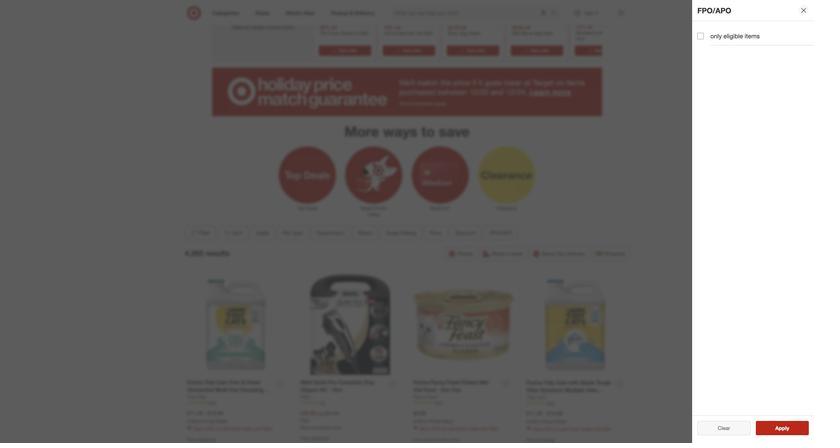 Task type: vqa. For each thing, say whether or not it's contained in the screenshot.


Task type: describe. For each thing, give the bounding box(es) containing it.
rouge for $11.49 - $19.69
[[543, 419, 554, 424]]

$0.50 off milk-bone dog treat
[[512, 25, 553, 36]]

save offer button for chew
[[575, 46, 628, 56]]

clumping inside purina tidy cats with glade tough odor solutions multiple cats clumping litter
[[527, 395, 551, 401]]

filter
[[199, 230, 210, 236]]

free down $11.49 - $19.89 at baton rouge siegen
[[187, 438, 196, 443]]

$11.49 for $11.49 - $19.69
[[527, 411, 543, 417]]

& inside purina tidy cats free & clean unscented multi-cat clumping litter
[[242, 380, 245, 386]]

wahl quiet pro complete dog clipper kit - 12ct
[[301, 380, 374, 393]]

items inside fpo/apo dialog
[[745, 32, 760, 40]]

1 vertical spatial circle
[[266, 23, 280, 30]]

sort button
[[218, 226, 248, 240]]

circle™
[[374, 206, 388, 211]]

& inside 15% off arm & hammer cat litter
[[394, 30, 397, 36]]

fpo/apo dialog
[[693, 0, 815, 444]]

$11.49 - $19.89 at baton rouge siegen
[[187, 410, 228, 424]]

top deals link
[[274, 145, 341, 212]]

all
[[244, 23, 249, 30]]

tidy cats for litter
[[187, 394, 207, 400]]

What can we help you find? suggestions appear below search field
[[391, 6, 553, 20]]

0 horizontal spatial feast
[[427, 394, 438, 400]]

12/24.
[[506, 87, 528, 97]]

learn
[[530, 87, 551, 97]]

20% for purina fancy feast flaked wet cat food - 3oz can
[[431, 427, 441, 432]]

some
[[400, 101, 412, 106]]

2059
[[208, 401, 216, 406]]

- inside $11.49 - $19.69 at baton rouge siegen
[[544, 411, 546, 417]]

2059 link
[[187, 401, 288, 406]]

0 vertical spatial deals
[[306, 206, 318, 211]]

cats down odor
[[537, 395, 546, 400]]

- inside wahl quiet pro complete dog clipper kit - 12ct
[[328, 387, 331, 393]]

& inside 20% off pet food, treats & litter
[[354, 30, 357, 36]]

when
[[301, 426, 311, 431]]

at inside $11.49 - $19.69 at baton rouge siegen
[[527, 419, 530, 424]]

* for purina tidy cats free & clean unscented multi-cat clumping litter
[[215, 438, 217, 443]]

unscented
[[187, 387, 214, 393]]

clearance link
[[474, 145, 540, 212]]

fpo/apo inside button
[[490, 230, 513, 236]]

bone
[[522, 30, 533, 36]]

target holiday price match guarantee image
[[212, 68, 603, 117]]

litter for purina tidy cats free & clean unscented multi-cat clumping litter
[[263, 427, 272, 432]]

save offer button for treats
[[447, 46, 499, 56]]

free down when
[[301, 436, 310, 442]]

pro
[[329, 380, 337, 386]]

cat inside purina tidy cats free & clean unscented multi-cat clumping litter
[[230, 387, 239, 393]]

12ct
[[332, 387, 343, 393]]

off for benebone
[[587, 24, 593, 30]]

price button
[[425, 226, 447, 240]]

save offer for hammer
[[403, 48, 422, 53]]

target right all
[[251, 23, 265, 30]]

pet type button
[[277, 226, 309, 240]]

$2.75
[[448, 25, 459, 30]]

save down treats
[[339, 48, 348, 53]]

shipping for purina tidy cats free & clean unscented multi-cat clumping litter
[[198, 438, 215, 443]]

20% off pet food, treats & litter
[[320, 25, 369, 36]]

at inside $0.89 at baton rouge siegen
[[414, 419, 417, 424]]

treats for purina fancy feast flaked wet cat food - 3oz can
[[468, 427, 480, 432]]

online
[[331, 426, 342, 431]]

- inside $11.49 - $19.89 at baton rouge siegen
[[204, 410, 206, 417]]

off for arm
[[395, 25, 401, 30]]

dog for chew
[[599, 30, 607, 36]]

offer for treats
[[477, 48, 486, 53]]

hammer
[[398, 30, 416, 36]]

1345
[[434, 401, 443, 406]]

save down $11.49 - $19.69 at baton rouge siegen at the right of page
[[533, 427, 543, 432]]

purina for odor
[[527, 380, 543, 386]]

arm
[[384, 30, 393, 36]]

apply button
[[756, 422, 810, 436]]

clean
[[247, 380, 261, 386]]

free shipping * for purina tidy cats with glade tough odor solutions multiple cats clumping litter
[[527, 438, 556, 443]]

food, for $19.69
[[570, 427, 580, 432]]

* for purina tidy cats with glade tough odor solutions multiple cats clumping litter
[[555, 438, 556, 443]]

and for purina tidy cats with glade tough odor solutions multiple cats clumping litter
[[594, 427, 602, 432]]

$35
[[441, 438, 448, 443]]

more
[[553, 87, 572, 97]]

chew
[[608, 30, 619, 36]]

tidy down "unscented"
[[187, 394, 196, 400]]

pets
[[278, 5, 302, 19]]

tidy cats link for clumping
[[527, 394, 546, 401]]

purina for unscented
[[187, 380, 203, 386]]

type
[[292, 230, 303, 236]]

shop in store button
[[480, 247, 527, 261]]

off for milk-
[[525, 25, 530, 30]]

view all target circle offers link
[[230, 22, 296, 32]]

redcard™ link
[[407, 145, 474, 212]]

$39.99
[[301, 410, 316, 417]]

apply
[[776, 425, 790, 432]]

complete
[[339, 380, 363, 386]]

tidy down odor
[[527, 395, 536, 400]]

cats inside purina tidy cats free & clean unscented multi-cat clumping litter
[[217, 380, 228, 386]]

1 horizontal spatial *
[[328, 436, 330, 442]]

glade
[[581, 380, 595, 386]]

treats for purina tidy cats free & clean unscented multi-cat clumping litter
[[242, 427, 253, 432]]

save 20% on pet food, treats and litter for $19.69
[[533, 427, 612, 432]]

clipper
[[301, 387, 319, 393]]

guest rating
[[386, 230, 416, 236]]

learn more
[[530, 87, 572, 97]]

0 horizontal spatial with
[[433, 438, 440, 443]]

wahl quiet pro complete dog clipper kit - 12ct link
[[301, 379, 385, 394]]

price
[[430, 230, 442, 236]]

only eligible items
[[711, 32, 760, 40]]

pet for baton
[[449, 427, 455, 432]]

more
[[345, 123, 379, 140]]

exclusions
[[413, 101, 434, 106]]

discount button
[[450, 226, 482, 240]]

deals inside button
[[256, 230, 269, 236]]

save up "ships"
[[420, 427, 430, 432]]

clear
[[718, 425, 731, 432]]

same
[[542, 251, 556, 257]]

same day delivery button
[[530, 247, 590, 261]]

1 horizontal spatial offers
[[281, 23, 294, 30]]

ways
[[383, 123, 418, 140]]

save offer button for treats
[[319, 46, 371, 56]]

tidy inside purina tidy cats free & clean unscented multi-cat clumping litter
[[205, 380, 215, 386]]

1 horizontal spatial shipping
[[311, 436, 328, 442]]

free shipping * for purina tidy cats free & clean unscented multi-cat clumping litter
[[187, 438, 217, 443]]

in
[[506, 251, 510, 257]]

food,
[[328, 30, 340, 36]]

save down the '$2.75 off busy dog treats'
[[467, 48, 476, 53]]

10/22
[[470, 87, 489, 97]]

search button
[[548, 6, 564, 21]]

on for purina tidy cats with glade tough odor solutions multiple cats clumping litter
[[555, 427, 560, 432]]

15% for arm
[[384, 25, 394, 30]]

save offer for dog
[[531, 48, 550, 53]]

save offer button for dog
[[511, 46, 564, 56]]

off for busy
[[461, 25, 466, 30]]

at inside we'll match the price if it goes lower at target on items purchased between 10/22 and 12/24.
[[525, 78, 531, 88]]

siegen for $11.49 - $19.69
[[555, 419, 567, 424]]

treats
[[341, 30, 353, 36]]

lower
[[504, 78, 522, 88]]

$19.89
[[208, 410, 223, 417]]

siegen inside $0.89 at baton rouge siegen
[[442, 419, 454, 424]]

save down $11.49 - $19.89 at baton rouge siegen
[[194, 427, 204, 432]]

litter inside 20% off pet food, treats & litter
[[358, 30, 369, 36]]

free down $11.49 - $19.69 at baton rouge siegen at the right of page
[[527, 438, 536, 443]]

on inside we'll match the price if it goes lower at target on items purchased between 10/22 and 12/24.
[[556, 78, 565, 88]]

day
[[557, 251, 566, 257]]

guest
[[386, 230, 400, 236]]

only
[[711, 32, 722, 40]]

department
[[317, 230, 345, 236]]

target circle™ offers
[[360, 206, 388, 218]]

top deals
[[298, 206, 318, 211]]

same day delivery
[[542, 251, 586, 257]]

cats down glade
[[587, 387, 598, 394]]

shipping
[[605, 251, 626, 257]]

match
[[417, 78, 439, 88]]

save 20% on pet food, treats and litter for $19.89
[[194, 427, 272, 432]]

circle inside target circle offers for pets
[[266, 0, 298, 6]]



Task type: locate. For each thing, give the bounding box(es) containing it.
purina inside the "purina fancy feast flaked wet cat food - 3oz can"
[[414, 380, 430, 386]]

quiet
[[314, 380, 327, 386]]

offer for dog
[[541, 48, 550, 53]]

feast down food
[[427, 394, 438, 400]]

0 horizontal spatial fancy
[[414, 394, 426, 400]]

1 vertical spatial purchased
[[312, 426, 330, 431]]

3072 link
[[527, 401, 627, 407]]

siegen down $19.69
[[555, 419, 567, 424]]

offers inside target circle offers for pets
[[224, 5, 256, 19]]

&
[[354, 30, 357, 36], [394, 30, 397, 36], [242, 380, 245, 386]]

- right kit
[[328, 387, 331, 393]]

siegen down $19.89
[[216, 419, 228, 424]]

0 horizontal spatial purchased
[[312, 426, 330, 431]]

wahl for wahl
[[301, 394, 310, 400]]

free shipping * down when
[[301, 436, 330, 442]]

tidy cats link down "unscented"
[[187, 394, 207, 401]]

$11.49 left $19.89
[[187, 410, 203, 417]]

1 horizontal spatial items
[[745, 32, 760, 40]]

$19.69
[[547, 411, 563, 417]]

0 horizontal spatial food,
[[230, 427, 240, 432]]

dog inside $0.50 off milk-bone dog treat
[[534, 30, 542, 36]]

baton for $11.49 - $19.89
[[192, 419, 202, 424]]

0 horizontal spatial free shipping *
[[187, 438, 217, 443]]

cat inside the "purina fancy feast flaked wet cat food - 3oz can"
[[414, 387, 422, 393]]

2 save offer from the left
[[403, 48, 422, 53]]

clumping inside purina tidy cats free & clean unscented multi-cat clumping litter
[[240, 387, 264, 393]]

fancy feast link
[[414, 394, 438, 401]]

filter button
[[185, 226, 215, 240]]

food, up orders
[[456, 427, 467, 432]]

2 horizontal spatial rouge
[[543, 419, 554, 424]]

pickup
[[458, 251, 473, 257]]

on right learn
[[556, 78, 565, 88]]

deals right sort
[[256, 230, 269, 236]]

2 horizontal spatial pet
[[562, 427, 568, 432]]

cats up solutions
[[556, 380, 568, 386]]

save offer button down treats
[[319, 46, 371, 56]]

offers
[[368, 212, 380, 218]]

on for purina tidy cats free & clean unscented multi-cat clumping litter
[[216, 427, 221, 432]]

fpo/apo
[[698, 6, 732, 15], [490, 230, 513, 236]]

0 horizontal spatial $11.49
[[187, 410, 203, 417]]

fancy inside the "purina fancy feast flaked wet cat food - 3oz can"
[[431, 380, 446, 386]]

1 horizontal spatial food,
[[456, 427, 467, 432]]

2 horizontal spatial save 20% on pet food, treats and litter
[[533, 427, 612, 432]]

off inside the '$2.75 off busy dog treats'
[[461, 25, 466, 30]]

1 offer from the left
[[349, 48, 358, 53]]

15% inside 15% off arm & hammer cat litter
[[384, 25, 394, 30]]

save offer for treats
[[467, 48, 486, 53]]

free shipping * down $11.49 - $19.89 at baton rouge siegen
[[187, 438, 217, 443]]

siegen inside $11.49 - $19.89 at baton rouge siegen
[[216, 419, 228, 424]]

on for purina fancy feast flaked wet cat food - 3oz can
[[442, 427, 447, 432]]

off for pet
[[331, 25, 337, 30]]

only ships with $35 orders
[[414, 438, 460, 443]]

0 vertical spatial offers
[[224, 5, 256, 19]]

0 vertical spatial with
[[569, 380, 579, 386]]

only eligible items checkbox
[[698, 33, 705, 39]]

litter inside purina tidy cats free & clean unscented multi-cat clumping litter
[[187, 394, 201, 401]]

-
[[328, 387, 331, 393], [438, 387, 440, 393], [204, 410, 206, 417], [544, 411, 546, 417]]

pet down $19.89
[[222, 427, 229, 432]]

20% for purina tidy cats free & clean unscented multi-cat clumping litter
[[205, 427, 214, 432]]

food, for $19.89
[[230, 427, 240, 432]]

off inside 20% off pet food, treats & litter
[[331, 25, 337, 30]]

shipping down $39.99 reg $50.99 sale when purchased online
[[311, 436, 328, 442]]

pet left 'food,'
[[320, 30, 327, 36]]

save offer down 15% off benebone dog chew toys at the right of page
[[595, 48, 614, 53]]

3 save offer button from the left
[[447, 46, 499, 56]]

43
[[321, 401, 325, 406]]

1 horizontal spatial clumping
[[527, 395, 551, 401]]

with left the $35 at the right bottom of the page
[[433, 438, 440, 443]]

offer down treat
[[541, 48, 550, 53]]

rouge inside $11.49 - $19.69 at baton rouge siegen
[[543, 419, 554, 424]]

clumping down odor
[[527, 395, 551, 401]]

1 horizontal spatial siegen
[[442, 419, 454, 424]]

0 horizontal spatial pet
[[283, 230, 291, 236]]

cat
[[230, 387, 239, 393], [414, 387, 422, 393]]

kit
[[320, 387, 327, 393]]

purina up odor
[[527, 380, 543, 386]]

wahl up clipper
[[301, 380, 313, 386]]

siegen for $11.49 - $19.89
[[216, 419, 228, 424]]

purina up food
[[414, 380, 430, 386]]

and for purina tidy cats free & clean unscented multi-cat clumping litter
[[255, 427, 262, 432]]

4 save offer from the left
[[531, 48, 550, 53]]

1 horizontal spatial dog
[[534, 30, 542, 36]]

2 horizontal spatial free shipping *
[[527, 438, 556, 443]]

rouge down $19.89
[[203, 419, 215, 424]]

price
[[454, 78, 471, 88]]

offer for hammer
[[413, 48, 422, 53]]

benebone
[[577, 30, 598, 36]]

baton inside $11.49 - $19.89 at baton rouge siegen
[[192, 419, 202, 424]]

0 horizontal spatial items
[[567, 78, 586, 88]]

offers up view
[[224, 5, 256, 19]]

feast inside the "purina fancy feast flaked wet cat food - 3oz can"
[[447, 380, 461, 386]]

0 vertical spatial purchased
[[400, 87, 436, 97]]

offer
[[349, 48, 358, 53], [413, 48, 422, 53], [477, 48, 486, 53], [541, 48, 550, 53], [605, 48, 614, 53]]

cat up 2059 link
[[230, 387, 239, 393]]

15% inside 15% off benebone dog chew toys
[[577, 24, 586, 30]]

offer down the '$2.75 off busy dog treats'
[[477, 48, 486, 53]]

purina tidy cats with glade tough odor solutions multiple cats clumping litter link
[[527, 380, 612, 401]]

save 20% on pet food, treats and litter
[[194, 427, 272, 432], [420, 427, 499, 432], [533, 427, 612, 432]]

off inside 15% off benebone dog chew toys
[[587, 24, 593, 30]]

we'll
[[400, 78, 415, 88]]

save offer down treats
[[339, 48, 358, 53]]

store
[[511, 251, 523, 257]]

offers down pets
[[281, 23, 294, 30]]

$11.49 inside $11.49 - $19.89 at baton rouge siegen
[[187, 410, 203, 417]]

litter for purina tidy cats with glade tough odor solutions multiple cats clumping litter
[[603, 427, 612, 432]]

dog left the chew
[[599, 30, 607, 36]]

0 vertical spatial clumping
[[240, 387, 264, 393]]

$0.50
[[512, 25, 524, 30]]

purina tidy cats free & clean unscented multi-cat clumping litter image
[[187, 275, 288, 375], [187, 275, 288, 375]]

fpo/apo button
[[484, 226, 518, 240]]

3 save offer from the left
[[467, 48, 486, 53]]

2 cat from the left
[[414, 387, 422, 393]]

2 horizontal spatial siegen
[[555, 419, 567, 424]]

save down 15% off benebone dog chew toys at the right of page
[[595, 48, 604, 53]]

only
[[414, 438, 422, 443]]

20% up 'food,'
[[320, 25, 330, 30]]

0 horizontal spatial dog
[[460, 30, 468, 36]]

0 vertical spatial pet
[[320, 30, 327, 36]]

dog left treat
[[534, 30, 542, 36]]

1 horizontal spatial pet
[[449, 427, 455, 432]]

litter down solutions
[[552, 395, 565, 401]]

baton inside $11.49 - $19.69 at baton rouge siegen
[[531, 419, 542, 424]]

15% off arm & hammer cat litter
[[384, 25, 433, 36]]

ships
[[423, 438, 432, 443]]

sort
[[232, 230, 242, 236]]

wahl quiet pro complete dog clipper kit - 12ct image
[[301, 275, 401, 375], [301, 275, 401, 375]]

1 horizontal spatial tidy cats link
[[527, 394, 546, 401]]

5 save offer from the left
[[595, 48, 614, 53]]

1 horizontal spatial save 20% on pet food, treats and litter
[[420, 427, 499, 432]]

odor
[[527, 387, 539, 394]]

1 horizontal spatial purina
[[414, 380, 430, 386]]

items
[[745, 32, 760, 40], [567, 78, 586, 88]]

dog for treats
[[460, 30, 468, 36]]

& right arm
[[394, 30, 397, 36]]

1 vertical spatial offers
[[281, 23, 294, 30]]

sale
[[301, 418, 309, 423]]

1 horizontal spatial fpo/apo
[[698, 6, 732, 15]]

we'll match the price if it goes lower at target on items purchased between 10/22 and 12/24.
[[400, 78, 586, 97]]

rouge down $19.69
[[543, 419, 554, 424]]

to
[[422, 123, 435, 140]]

dog inside 15% off benebone dog chew toys
[[599, 30, 607, 36]]

search
[[548, 10, 564, 17]]

shipping down $11.49 - $19.69 at baton rouge siegen at the right of page
[[537, 438, 555, 443]]

pet for $19.89
[[222, 427, 229, 432]]

cat
[[417, 30, 423, 36]]

1 vertical spatial wahl
[[301, 394, 310, 400]]

$11.49 for $11.49 - $19.89
[[187, 410, 203, 417]]

target inside target circle™ offers
[[360, 206, 373, 211]]

treats down what can we help you find? suggestions appear below search box
[[469, 30, 481, 36]]

1 wahl from the top
[[301, 380, 313, 386]]

$11.49 left $19.69
[[527, 411, 543, 417]]

some exclusions apply.
[[400, 101, 447, 106]]

2 horizontal spatial *
[[555, 438, 556, 443]]

food, for baton
[[456, 427, 467, 432]]

0 vertical spatial fancy
[[431, 380, 446, 386]]

1 horizontal spatial free shipping *
[[301, 436, 330, 442]]

target circle offers for pets
[[224, 0, 302, 19]]

15% for benebone
[[577, 24, 586, 30]]

0 horizontal spatial tidy cats
[[187, 394, 207, 400]]

litter inside purina tidy cats with glade tough odor solutions multiple cats clumping litter
[[552, 395, 565, 401]]

save 20% on pet food, treats and litter for baton
[[420, 427, 499, 432]]

purina fancy feast flaked wet cat food - 3oz can
[[414, 380, 489, 393]]

purina inside purina tidy cats with glade tough odor solutions multiple cats clumping litter
[[527, 380, 543, 386]]

1 save offer from the left
[[339, 48, 358, 53]]

purchased
[[400, 87, 436, 97], [312, 426, 330, 431]]

free up multi-
[[229, 380, 240, 386]]

0 horizontal spatial &
[[242, 380, 245, 386]]

2 horizontal spatial shipping
[[537, 438, 555, 443]]

tough
[[597, 380, 612, 386]]

purina fancy feast flaked wet cat food - 3oz can image
[[414, 275, 514, 375], [414, 275, 514, 375]]

1 horizontal spatial feast
[[447, 380, 461, 386]]

1 horizontal spatial 15%
[[577, 24, 586, 30]]

& left clean
[[242, 380, 245, 386]]

circle up view all target circle offers
[[266, 0, 298, 6]]

- inside the "purina fancy feast flaked wet cat food - 3oz can"
[[438, 387, 440, 393]]

off up hammer
[[395, 25, 401, 30]]

0 horizontal spatial cat
[[230, 387, 239, 393]]

rouge for $11.49 - $19.89
[[203, 419, 215, 424]]

baton down $0.89
[[418, 419, 429, 424]]

food, down 2059 link
[[230, 427, 240, 432]]

0 vertical spatial fpo/apo
[[698, 6, 732, 15]]

offer for treats
[[349, 48, 358, 53]]

$11.49 inside $11.49 - $19.69 at baton rouge siegen
[[527, 411, 543, 417]]

baton
[[192, 419, 202, 424], [418, 419, 429, 424], [531, 419, 542, 424]]

fancy down food
[[414, 394, 426, 400]]

treats down 1345 link
[[468, 427, 480, 432]]

1 horizontal spatial deals
[[306, 206, 318, 211]]

2 save offer button from the left
[[383, 46, 435, 56]]

purchased down reg
[[312, 426, 330, 431]]

1 vertical spatial deals
[[256, 230, 269, 236]]

apply.
[[436, 101, 447, 106]]

0 horizontal spatial purina
[[187, 380, 203, 386]]

target inside we'll match the price if it goes lower at target on items purchased between 10/22 and 12/24.
[[533, 78, 554, 88]]

wahl down clipper
[[301, 394, 310, 400]]

save down hammer
[[403, 48, 412, 53]]

0 horizontal spatial fpo/apo
[[490, 230, 513, 236]]

litter inside 15% off arm & hammer cat litter
[[425, 30, 433, 36]]

3 offer from the left
[[477, 48, 486, 53]]

fpo/apo inside dialog
[[698, 6, 732, 15]]

1 horizontal spatial purchased
[[400, 87, 436, 97]]

0 horizontal spatial rouge
[[203, 419, 215, 424]]

pet inside 20% off pet food, treats & litter
[[320, 30, 327, 36]]

15%
[[577, 24, 586, 30], [384, 25, 394, 30]]

1 horizontal spatial with
[[569, 380, 579, 386]]

and inside we'll match the price if it goes lower at target on items purchased between 10/22 and 12/24.
[[491, 87, 504, 97]]

rouge
[[203, 419, 215, 424], [430, 419, 441, 424], [543, 419, 554, 424]]

1 horizontal spatial &
[[354, 30, 357, 36]]

shipping button
[[593, 247, 630, 261]]

at
[[525, 78, 531, 88], [187, 419, 191, 424], [414, 419, 417, 424], [527, 419, 530, 424]]

1 vertical spatial fpo/apo
[[490, 230, 513, 236]]

dog
[[599, 30, 607, 36], [460, 30, 468, 36], [534, 30, 542, 36]]

save offer down the '$2.75 off busy dog treats'
[[467, 48, 486, 53]]

0 horizontal spatial baton
[[192, 419, 202, 424]]

pet left type
[[283, 230, 291, 236]]

0 horizontal spatial litter
[[187, 394, 201, 401]]

1 horizontal spatial pet
[[320, 30, 327, 36]]

0 horizontal spatial shipping
[[198, 438, 215, 443]]

purina inside purina tidy cats free & clean unscented multi-cat clumping litter
[[187, 380, 203, 386]]

1 vertical spatial with
[[433, 438, 440, 443]]

0 horizontal spatial siegen
[[216, 419, 228, 424]]

on up the $35 at the right bottom of the page
[[442, 427, 447, 432]]

20% up only ships with $35 orders
[[431, 427, 441, 432]]

litter for purina fancy feast flaked wet cat food - 3oz can
[[490, 427, 499, 432]]

pet up orders
[[449, 427, 455, 432]]

pet inside button
[[283, 230, 291, 236]]

0 horizontal spatial tidy cats link
[[187, 394, 207, 401]]

4,292 results
[[185, 249, 230, 258]]

0 vertical spatial wahl
[[301, 380, 313, 386]]

guest rating button
[[380, 226, 422, 240]]

solutions
[[541, 387, 564, 394]]

20% down $11.49 - $19.69 at baton rouge siegen at the right of page
[[545, 427, 554, 432]]

1 horizontal spatial fancy
[[431, 380, 446, 386]]

1 horizontal spatial $11.49
[[527, 411, 543, 417]]

purina tidy cats with glade tough odor solutions multiple cats clumping litter image
[[527, 275, 627, 376], [527, 275, 627, 376]]

save offer for treats
[[339, 48, 358, 53]]

purina for food
[[414, 380, 430, 386]]

tidy cats link for litter
[[187, 394, 207, 401]]

2 horizontal spatial litter
[[552, 395, 565, 401]]

1 horizontal spatial litter
[[358, 30, 369, 36]]

1 vertical spatial fancy
[[414, 394, 426, 400]]

offers
[[224, 5, 256, 19], [281, 23, 294, 30]]

2 horizontal spatial baton
[[531, 419, 542, 424]]

0 vertical spatial feast
[[447, 380, 461, 386]]

4 save offer button from the left
[[511, 46, 564, 56]]

0 vertical spatial items
[[745, 32, 760, 40]]

save offer for chew
[[595, 48, 614, 53]]

fpo/apo up only
[[698, 6, 732, 15]]

5 save offer button from the left
[[575, 46, 628, 56]]

tidy inside purina tidy cats with glade tough odor solutions multiple cats clumping litter
[[544, 380, 555, 386]]

on down $19.89
[[216, 427, 221, 432]]

deals right top
[[306, 206, 318, 211]]

* down $39.99 reg $50.99 sale when purchased online
[[328, 436, 330, 442]]

rouge inside $11.49 - $19.89 at baton rouge siegen
[[203, 419, 215, 424]]

save offer button down 'bone'
[[511, 46, 564, 56]]

wahl inside wahl quiet pro complete dog clipper kit - 12ct
[[301, 380, 313, 386]]

2 wahl from the top
[[301, 394, 310, 400]]

pet for $19.69
[[562, 427, 568, 432]]

with up multiple
[[569, 380, 579, 386]]

rouge inside $0.89 at baton rouge siegen
[[430, 419, 441, 424]]

- left 3oz
[[438, 387, 440, 393]]

multiple
[[565, 387, 585, 394]]

- left $19.89
[[204, 410, 206, 417]]

0 horizontal spatial 15%
[[384, 25, 394, 30]]

off right $2.75
[[461, 25, 466, 30]]

tidy up solutions
[[544, 380, 555, 386]]

pet down $19.69
[[562, 427, 568, 432]]

fpo/apo up shop in store button
[[490, 230, 513, 236]]

multi-
[[216, 387, 230, 393]]

2 offer from the left
[[413, 48, 422, 53]]

save 20% on pet food, treats and litter up orders
[[420, 427, 499, 432]]

fancy feast
[[414, 394, 438, 400]]

and for purina fancy feast flaked wet cat food - 3oz can
[[481, 427, 489, 432]]

off inside 15% off arm & hammer cat litter
[[395, 25, 401, 30]]

offer down the chew
[[605, 48, 614, 53]]

20%
[[320, 25, 330, 30], [205, 427, 214, 432], [431, 427, 441, 432], [545, 427, 554, 432]]

redcard™
[[430, 206, 451, 211]]

purchased up the some exclusions apply.
[[400, 87, 436, 97]]

target inside target circle offers for pets
[[228, 0, 262, 6]]

2 horizontal spatial purina
[[527, 380, 543, 386]]

save
[[339, 48, 348, 53], [403, 48, 412, 53], [467, 48, 476, 53], [531, 48, 540, 53], [595, 48, 604, 53], [194, 427, 204, 432], [420, 427, 430, 432], [533, 427, 543, 432]]

1 horizontal spatial cat
[[414, 387, 422, 393]]

free shipping * down $11.49 - $19.69 at baton rouge siegen at the right of page
[[527, 438, 556, 443]]

baton down "unscented"
[[192, 419, 202, 424]]

2 horizontal spatial dog
[[599, 30, 607, 36]]

offer for chew
[[605, 48, 614, 53]]

- left $19.69
[[544, 411, 546, 417]]

flaked
[[462, 380, 479, 386]]

0 horizontal spatial clumping
[[240, 387, 264, 393]]

siegen inside $11.49 - $19.69 at baton rouge siegen
[[555, 419, 567, 424]]

purchased inside we'll match the price if it goes lower at target on items purchased between 10/22 and 12/24.
[[400, 87, 436, 97]]

1 vertical spatial feast
[[427, 394, 438, 400]]

eligible
[[724, 32, 744, 40]]

it
[[479, 78, 483, 88]]

1 save offer button from the left
[[319, 46, 371, 56]]

target right 12/24.
[[533, 78, 554, 88]]

0 horizontal spatial save 20% on pet food, treats and litter
[[194, 427, 272, 432]]

treats for purina tidy cats with glade tough odor solutions multiple cats clumping litter
[[581, 427, 593, 432]]

2 horizontal spatial &
[[394, 30, 397, 36]]

*
[[328, 436, 330, 442], [215, 438, 217, 443], [555, 438, 556, 443]]

siegen up the $35 at the right bottom of the page
[[442, 419, 454, 424]]

* down $11.49 - $19.69 at baton rouge siegen at the right of page
[[555, 438, 556, 443]]

off
[[587, 24, 593, 30], [331, 25, 337, 30], [395, 25, 401, 30], [461, 25, 466, 30], [525, 25, 530, 30]]

feast up can at the right bottom
[[447, 380, 461, 386]]

$50.99
[[325, 411, 339, 417]]

1 vertical spatial items
[[567, 78, 586, 88]]

delivery
[[567, 251, 586, 257]]

treats
[[469, 30, 481, 36], [242, 427, 253, 432], [468, 427, 480, 432], [581, 427, 593, 432]]

top
[[298, 206, 305, 211]]

0 horizontal spatial offers
[[224, 5, 256, 19]]

save down 'bone'
[[531, 48, 540, 53]]

0 horizontal spatial deals
[[256, 230, 269, 236]]

3oz
[[441, 387, 450, 393]]

purina
[[187, 380, 203, 386], [414, 380, 430, 386], [527, 380, 543, 386]]

pickup button
[[446, 247, 478, 261]]

20% inside 20% off pet food, treats & litter
[[320, 25, 330, 30]]

circle down for
[[266, 23, 280, 30]]

off inside $0.50 off milk-bone dog treat
[[525, 25, 530, 30]]

baton inside $0.89 at baton rouge siegen
[[418, 419, 429, 424]]

baton for $11.49 - $19.69
[[531, 419, 542, 424]]

2 horizontal spatial food,
[[570, 427, 580, 432]]

wahl for wahl quiet pro complete dog clipper kit - 12ct
[[301, 380, 313, 386]]

1 cat from the left
[[230, 387, 239, 393]]

save offer button for hammer
[[383, 46, 435, 56]]

treats inside the '$2.75 off busy dog treats'
[[469, 30, 481, 36]]

reg
[[317, 411, 324, 417]]

on
[[556, 78, 565, 88], [216, 427, 221, 432], [442, 427, 447, 432], [555, 427, 560, 432]]

0 horizontal spatial pet
[[222, 427, 229, 432]]

the
[[441, 78, 452, 88]]

items inside we'll match the price if it goes lower at target on items purchased between 10/22 and 12/24.
[[567, 78, 586, 88]]

1 horizontal spatial rouge
[[430, 419, 441, 424]]

baton down odor
[[531, 419, 542, 424]]

free inside purina tidy cats free & clean unscented multi-cat clumping litter
[[229, 380, 240, 386]]

pet type
[[283, 230, 303, 236]]

0 vertical spatial circle
[[266, 0, 298, 6]]

with inside purina tidy cats with glade tough odor solutions multiple cats clumping litter
[[569, 380, 579, 386]]

save offer button down hammer
[[383, 46, 435, 56]]

purina up "unscented"
[[187, 380, 203, 386]]

dog inside the '$2.75 off busy dog treats'
[[460, 30, 468, 36]]

20% for purina tidy cats with glade tough odor solutions multiple cats clumping litter
[[545, 427, 554, 432]]

1 vertical spatial clumping
[[527, 395, 551, 401]]

1 vertical spatial pet
[[283, 230, 291, 236]]

15% up benebone
[[577, 24, 586, 30]]

orders
[[449, 438, 460, 443]]

shipping down $11.49 - $19.89 at baton rouge siegen
[[198, 438, 215, 443]]

dog
[[364, 380, 374, 386]]

target up all
[[228, 0, 262, 6]]

save offer button
[[319, 46, 371, 56], [383, 46, 435, 56], [447, 46, 499, 56], [511, 46, 564, 56], [575, 46, 628, 56]]

cat up the 'fancy feast'
[[414, 387, 422, 393]]

deals button
[[251, 226, 275, 240]]

purchased inside $39.99 reg $50.99 sale when purchased online
[[312, 426, 330, 431]]

rouge down 1345
[[430, 419, 441, 424]]

cats down "unscented"
[[197, 394, 207, 400]]

5 offer from the left
[[605, 48, 614, 53]]

purina tidy cats free & clean unscented multi-cat clumping litter
[[187, 380, 264, 401]]

1 horizontal spatial tidy cats
[[527, 395, 546, 400]]

shipping for purina tidy cats with glade tough odor solutions multiple cats clumping litter
[[537, 438, 555, 443]]

target
[[228, 0, 262, 6], [251, 23, 265, 30], [533, 78, 554, 88], [360, 206, 373, 211]]

at inside $11.49 - $19.89 at baton rouge siegen
[[187, 419, 191, 424]]

save offer
[[339, 48, 358, 53], [403, 48, 422, 53], [467, 48, 486, 53], [531, 48, 550, 53], [595, 48, 614, 53]]

target up offers
[[360, 206, 373, 211]]

clear button
[[698, 422, 751, 436]]

0 horizontal spatial *
[[215, 438, 217, 443]]

4 offer from the left
[[541, 48, 550, 53]]

tidy cats for clumping
[[527, 395, 546, 400]]

free
[[229, 380, 240, 386], [301, 436, 310, 442], [187, 438, 196, 443], [527, 438, 536, 443]]

1 horizontal spatial baton
[[418, 419, 429, 424]]

save offer button down the '$2.75 off busy dog treats'
[[447, 46, 499, 56]]

treats down 2059 link
[[242, 427, 253, 432]]



